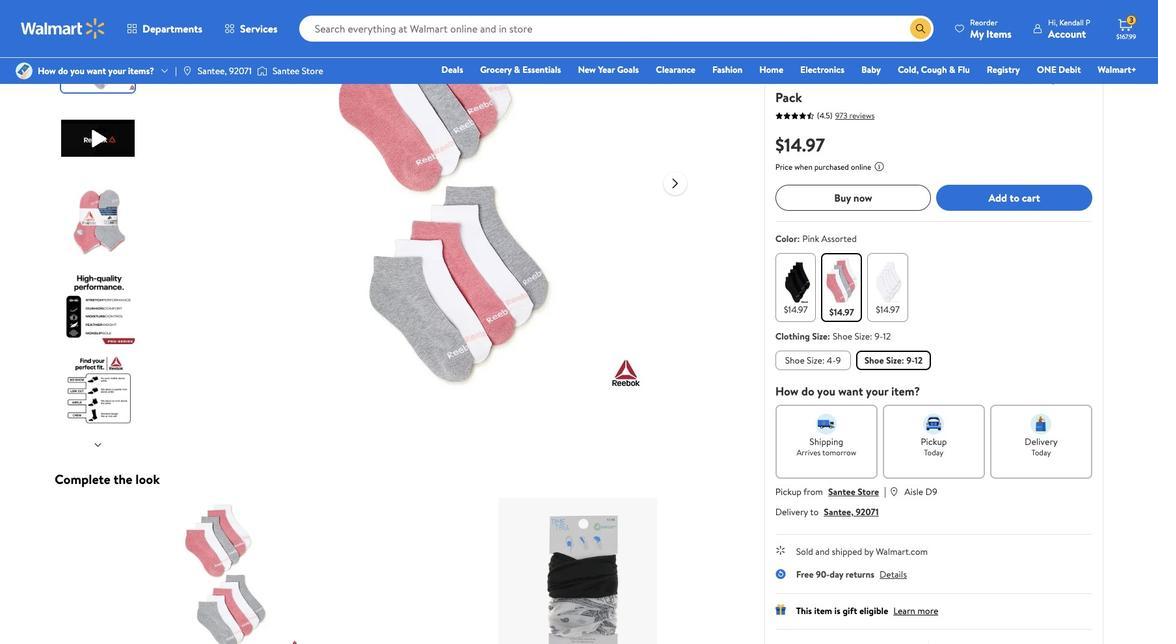Task type: vqa. For each thing, say whether or not it's contained in the screenshot.
"Holiday"
no



Task type: locate. For each thing, give the bounding box(es) containing it.
1 horizontal spatial 9-
[[907, 354, 915, 367]]

2 today from the left
[[1032, 447, 1052, 458]]

0 horizontal spatial to
[[811, 506, 819, 519]]

you down 4-
[[818, 383, 836, 400]]

0 horizontal spatial shoe
[[786, 354, 805, 367]]

delivery to santee, 92071
[[776, 506, 879, 519]]

today
[[925, 447, 944, 458], [1032, 447, 1052, 458]]

your left items?
[[108, 64, 126, 77]]

0 vertical spatial want
[[87, 64, 106, 77]]

1 horizontal spatial how
[[776, 383, 799, 400]]

1 vertical spatial 12
[[915, 354, 923, 367]]

1 vertical spatial you
[[818, 383, 836, 400]]

$14.97 for 2nd $14.97 button from right
[[830, 306, 855, 319]]

0 horizontal spatial &
[[514, 63, 520, 76]]

0 vertical spatial your
[[108, 64, 126, 77]]

your
[[108, 64, 126, 77], [866, 383, 889, 400]]

clearance link
[[650, 62, 702, 77]]

0 vertical spatial to
[[1010, 191, 1020, 205]]

1 horizontal spatial delivery
[[1025, 436, 1058, 449]]

do for how do you want your item?
[[802, 383, 815, 400]]

today down the intent image for pickup
[[925, 447, 944, 458]]

12 up the item?
[[915, 354, 923, 367]]

add
[[989, 191, 1008, 205]]

to for add
[[1010, 191, 1020, 205]]

your for items?
[[108, 64, 126, 77]]

services button
[[214, 13, 289, 44]]

santee, down the pickup from santee store |
[[824, 506, 854, 519]]

free
[[797, 568, 814, 581]]

0 horizontal spatial santee
[[273, 64, 300, 77]]

today inside delivery today
[[1032, 447, 1052, 458]]

0 vertical spatial |
[[175, 64, 177, 77]]

0 vertical spatial santee
[[273, 64, 300, 77]]

1 horizontal spatial &
[[950, 63, 956, 76]]

add to cart
[[989, 191, 1041, 205]]

do down 'walmart' image at the top left of page
[[58, 64, 68, 77]]

& right grocery
[[514, 63, 520, 76]]

1 horizontal spatial pickup
[[921, 436, 947, 449]]

1 horizontal spatial want
[[839, 383, 864, 400]]

0 horizontal spatial  image
[[16, 62, 33, 79]]

santee, down "services" dropdown button in the top left of the page
[[198, 64, 227, 77]]

deals
[[442, 63, 463, 76]]

shipped
[[832, 546, 863, 559]]

1 horizontal spatial your
[[866, 383, 889, 400]]

reebok women's pro series cushion ankle socks, 10-pack - image 2 of 11 image
[[61, 100, 137, 176]]

0 horizontal spatial size:
[[807, 354, 825, 367]]

complete
[[55, 471, 110, 488]]

walmart+ link
[[1093, 62, 1143, 77]]

view video image
[[718, 48, 733, 63]]

ankle
[[984, 69, 1017, 87]]

want left items?
[[87, 64, 106, 77]]

color list
[[773, 251, 1096, 325]]

1 vertical spatial |
[[885, 484, 887, 499]]

0 vertical spatial 12
[[883, 330, 891, 343]]

color
[[776, 232, 798, 245]]

size: up the shoe size: 9-12
[[855, 330, 873, 343]]

departments button
[[116, 13, 214, 44]]

1 horizontal spatial 12
[[915, 354, 923, 367]]

1 horizontal spatial shoe
[[833, 330, 853, 343]]

1 horizontal spatial today
[[1032, 447, 1052, 458]]

image of item 2 image
[[407, 498, 749, 644]]

reebok
[[776, 53, 806, 66], [776, 69, 818, 87]]

next image image
[[93, 440, 103, 450]]

1 vertical spatial reebok
[[776, 69, 818, 87]]

0 vertical spatial store
[[302, 64, 323, 77]]

1 horizontal spatial do
[[802, 383, 815, 400]]

do down shoe size: 4-9 button
[[802, 383, 815, 400]]

9- up the shoe size: 9-12
[[875, 330, 883, 343]]

1 vertical spatial pickup
[[776, 486, 802, 499]]

today down intent image for delivery
[[1032, 447, 1052, 458]]

reebok down best
[[776, 53, 806, 66]]

0 horizontal spatial want
[[87, 64, 106, 77]]

1 horizontal spatial 92071
[[856, 506, 879, 519]]

how down 'walmart' image at the top left of page
[[38, 64, 56, 77]]

 image
[[16, 62, 33, 79], [182, 66, 193, 76]]

from
[[804, 486, 823, 499]]

12 up the shoe size: 9-12
[[883, 330, 891, 343]]

item?
[[892, 383, 921, 400]]

1 vertical spatial to
[[811, 506, 819, 519]]

size
[[813, 330, 828, 343]]

1 $14.97 button from the left
[[776, 253, 817, 322]]

: up 4-
[[828, 330, 831, 343]]

santee, 92071
[[198, 64, 252, 77]]

registry
[[987, 63, 1021, 76]]

1 vertical spatial store
[[858, 486, 879, 499]]

buy now
[[835, 191, 873, 205]]

pack
[[776, 89, 803, 106]]

0 horizontal spatial 92071
[[229, 64, 252, 77]]

0 horizontal spatial 9-
[[875, 330, 883, 343]]

1 horizontal spatial to
[[1010, 191, 1020, 205]]

0 horizontal spatial |
[[175, 64, 177, 77]]

0 horizontal spatial pickup
[[776, 486, 802, 499]]

cold, cough & flu
[[898, 63, 970, 76]]

 image
[[257, 64, 268, 77]]

92071
[[229, 64, 252, 77], [856, 506, 879, 519]]

 image left santee, 92071
[[182, 66, 193, 76]]

1 reebok from the top
[[776, 53, 806, 66]]

: left pink
[[798, 232, 800, 245]]

pickup inside the pickup from santee store |
[[776, 486, 802, 499]]

2 horizontal spatial size:
[[887, 354, 905, 367]]

hi, kendall p account
[[1049, 17, 1091, 41]]

reviews
[[850, 110, 875, 121]]

to inside button
[[1010, 191, 1020, 205]]

santee store
[[273, 64, 323, 77]]

:
[[798, 232, 800, 245], [828, 330, 831, 343]]

1 horizontal spatial store
[[858, 486, 879, 499]]

services
[[240, 21, 278, 36]]

pickup left from
[[776, 486, 802, 499]]

santee down services
[[273, 64, 300, 77]]

Search search field
[[299, 16, 934, 42]]

9
[[836, 354, 841, 367]]

delivery down from
[[776, 506, 809, 519]]

sold
[[797, 546, 814, 559]]

departments
[[143, 21, 203, 36]]

0 horizontal spatial your
[[108, 64, 126, 77]]

learn
[[894, 605, 916, 618]]

details button
[[880, 568, 907, 581]]

store
[[302, 64, 323, 77], [858, 486, 879, 499]]

reebok down reebok link
[[776, 69, 818, 87]]

shoe right 9
[[865, 354, 884, 367]]

 image down 'walmart' image at the top left of page
[[16, 62, 33, 79]]

debit
[[1059, 63, 1082, 76]]

1 vertical spatial santee
[[829, 486, 856, 499]]

new
[[578, 63, 596, 76]]

delivery for today
[[1025, 436, 1058, 449]]

0 vertical spatial you
[[70, 64, 85, 77]]

| right items?
[[175, 64, 177, 77]]

today inside pickup today
[[925, 447, 944, 458]]

shoe for shoe size: 4-9
[[786, 354, 805, 367]]

1 vertical spatial 9-
[[907, 354, 915, 367]]

1 vertical spatial your
[[866, 383, 889, 400]]

0 horizontal spatial today
[[925, 447, 944, 458]]

1 vertical spatial :
[[828, 330, 831, 343]]

shoe right size at the bottom
[[833, 330, 853, 343]]

1 horizontal spatial santee
[[829, 486, 856, 499]]

1 vertical spatial do
[[802, 383, 815, 400]]

your left the item?
[[866, 383, 889, 400]]

home link
[[754, 62, 790, 77]]

$14.97 up clothing size : shoe size: 9-12
[[830, 306, 855, 319]]

grocery & essentials link
[[475, 62, 567, 77]]

973 reviews link
[[833, 110, 875, 121]]

to left cart
[[1010, 191, 1020, 205]]

clearance
[[656, 63, 696, 76]]

$14.97 up the shoe size: 9-12
[[876, 303, 900, 316]]

look
[[136, 471, 160, 488]]

reebok women's pro series cushion ankle socks, 10-pack - image 5 of 11 image
[[61, 352, 137, 428]]

goals
[[617, 63, 639, 76]]

shoe size: 9-12 button
[[856, 351, 932, 370]]

home
[[760, 63, 784, 76]]

how down shoe size: 4-9 button
[[776, 383, 799, 400]]

9- up the item?
[[907, 354, 915, 367]]

1 & from the left
[[514, 63, 520, 76]]

walmart.com
[[876, 546, 928, 559]]

0 horizontal spatial santee,
[[198, 64, 227, 77]]

1 horizontal spatial  image
[[182, 66, 193, 76]]

shoe down clothing
[[786, 354, 805, 367]]

1 horizontal spatial you
[[818, 383, 836, 400]]

how
[[38, 64, 56, 77], [776, 383, 799, 400]]

want down 9
[[839, 383, 864, 400]]

2 $14.97 button from the left
[[822, 253, 863, 322]]

1 horizontal spatial |
[[885, 484, 887, 499]]

santee up santee, 92071 button in the right bottom of the page
[[829, 486, 856, 499]]

this
[[797, 605, 812, 618]]

today for delivery
[[1032, 447, 1052, 458]]

3 $14.97 button from the left
[[868, 253, 909, 322]]

now
[[854, 191, 873, 205]]

size: for shoe size: 9-12
[[887, 354, 905, 367]]

seller
[[798, 33, 816, 44]]

0 vertical spatial :
[[798, 232, 800, 245]]

1 vertical spatial 92071
[[856, 506, 879, 519]]

0 horizontal spatial :
[[798, 232, 800, 245]]

the
[[114, 471, 132, 488]]

12 inside button
[[915, 354, 923, 367]]

add to cart button
[[937, 185, 1093, 211]]

complete the look
[[55, 471, 160, 488]]

1 horizontal spatial santee,
[[824, 506, 854, 519]]

1 vertical spatial want
[[839, 383, 864, 400]]

(4.5) 973 reviews
[[817, 110, 875, 121]]

0 horizontal spatial store
[[302, 64, 323, 77]]

to for delivery
[[811, 506, 819, 519]]

sold and shipped by walmart.com
[[797, 546, 928, 559]]

0 vertical spatial how
[[38, 64, 56, 77]]

is
[[835, 605, 841, 618]]

size: up the item?
[[887, 354, 905, 367]]

buy
[[835, 191, 852, 205]]

$14.97 for 3rd $14.97 button
[[876, 303, 900, 316]]

0 vertical spatial delivery
[[1025, 436, 1058, 449]]

tomorrow
[[823, 447, 857, 458]]

2 horizontal spatial $14.97 button
[[868, 253, 909, 322]]

assorted
[[822, 232, 857, 245]]

delivery for to
[[776, 506, 809, 519]]

cold, cough & flu link
[[892, 62, 976, 77]]

0 horizontal spatial you
[[70, 64, 85, 77]]

0 horizontal spatial delivery
[[776, 506, 809, 519]]

0 vertical spatial do
[[58, 64, 68, 77]]

delivery down intent image for delivery
[[1025, 436, 1058, 449]]

0 horizontal spatial do
[[58, 64, 68, 77]]

0 vertical spatial pickup
[[921, 436, 947, 449]]

0 vertical spatial santee,
[[198, 64, 227, 77]]

you down 'walmart' image at the top left of page
[[70, 64, 85, 77]]

0 horizontal spatial 12
[[883, 330, 891, 343]]

shoe size: 9-12
[[865, 354, 923, 367]]

0 horizontal spatial $14.97 button
[[776, 253, 817, 322]]

$14.97 up clothing
[[784, 303, 808, 316]]

registry link
[[981, 62, 1026, 77]]

you for how do you want your items?
[[70, 64, 85, 77]]

cough
[[922, 63, 948, 76]]

1 vertical spatial delivery
[[776, 506, 809, 519]]

0 vertical spatial reebok
[[776, 53, 806, 66]]

shoe for shoe size: 9-12
[[865, 354, 884, 367]]

list
[[49, 498, 754, 644]]

reebok women's pro series cushion ankle socks, 10-pack - image 4 of 11 image
[[61, 268, 137, 344]]

list item
[[407, 498, 749, 644]]

size:
[[855, 330, 873, 343], [807, 354, 825, 367], [887, 354, 905, 367]]

1 vertical spatial how
[[776, 383, 799, 400]]

store inside the pickup from santee store |
[[858, 486, 879, 499]]

2 horizontal spatial shoe
[[865, 354, 884, 367]]

want for item?
[[839, 383, 864, 400]]

1 horizontal spatial :
[[828, 330, 831, 343]]

1 today from the left
[[925, 447, 944, 458]]

size: left 4-
[[807, 354, 825, 367]]

deals link
[[436, 62, 469, 77]]

pickup down the intent image for pickup
[[921, 436, 947, 449]]

0 vertical spatial 9-
[[875, 330, 883, 343]]

92071 down "services" dropdown button in the top left of the page
[[229, 64, 252, 77]]

walmart+
[[1098, 63, 1137, 76]]

92071 down "santee store" button at the right bottom of page
[[856, 506, 879, 519]]

& left the flu
[[950, 63, 956, 76]]

0 horizontal spatial how
[[38, 64, 56, 77]]

1 horizontal spatial $14.97 button
[[822, 253, 863, 322]]

want
[[87, 64, 106, 77], [839, 383, 864, 400]]

to down from
[[811, 506, 819, 519]]

reorder my items
[[971, 17, 1012, 41]]

how for how do you want your items?
[[38, 64, 56, 77]]

reebok women's pro series cushion ankle socks, 10-pack - image 1 of 11 image
[[61, 16, 137, 92]]

| left aisle
[[885, 484, 887, 499]]



Task type: describe. For each thing, give the bounding box(es) containing it.
reebok link
[[776, 53, 806, 66]]

gift
[[843, 605, 858, 618]]

pro
[[875, 69, 895, 87]]

free 90-day returns details
[[797, 568, 907, 581]]

series
[[898, 69, 932, 87]]

$14.97 up when
[[776, 132, 825, 158]]

new year goals link
[[572, 62, 645, 77]]

my
[[971, 26, 984, 41]]

shipping arrives tomorrow
[[797, 436, 857, 458]]

electronics link
[[795, 62, 851, 77]]

clothing size list
[[773, 348, 1096, 373]]

flu
[[958, 63, 970, 76]]

one debit
[[1037, 63, 1082, 76]]

9- inside button
[[907, 354, 915, 367]]

want for items?
[[87, 64, 106, 77]]

price when purchased online
[[776, 161, 872, 173]]

one
[[1037, 63, 1057, 76]]

reebok women's pro series cushion ankle socks, 10-pack - image 3 of 11 image
[[61, 184, 137, 260]]

intent image for pickup image
[[924, 414, 945, 435]]

how do you want your item?
[[776, 383, 921, 400]]

 image for santee, 92071
[[182, 66, 193, 76]]

pickup from santee store |
[[776, 484, 887, 499]]

purchased
[[815, 161, 849, 173]]

by
[[865, 546, 874, 559]]

10-
[[1059, 69, 1076, 87]]

grocery
[[480, 63, 512, 76]]

intent image for shipping image
[[816, 414, 837, 435]]

items
[[987, 26, 1012, 41]]

3 $167.99
[[1117, 14, 1137, 41]]

reebok women's pro series cushion ankle socks, 10-pack image
[[237, 0, 653, 400]]

best
[[781, 33, 796, 44]]

women's
[[821, 69, 872, 87]]

do for how do you want your items?
[[58, 64, 68, 77]]

1 vertical spatial santee,
[[824, 506, 854, 519]]

pickup today
[[921, 436, 947, 458]]

this item is gift eligible learn more
[[797, 605, 939, 618]]

0 vertical spatial 92071
[[229, 64, 252, 77]]

price
[[776, 161, 793, 173]]

p
[[1086, 17, 1091, 28]]

zoom image modal image
[[718, 19, 733, 35]]

details
[[880, 568, 907, 581]]

electronics
[[801, 63, 845, 76]]

reebok reebok women's pro series cushion ankle socks, 10- pack
[[776, 53, 1076, 106]]

pickup for pickup today
[[921, 436, 947, 449]]

next media item image
[[668, 175, 683, 191]]

and
[[816, 546, 830, 559]]

santee, 92071 button
[[824, 506, 879, 519]]

baby link
[[856, 62, 887, 77]]

buy now button
[[776, 185, 932, 211]]

cart
[[1023, 191, 1041, 205]]

you for how do you want your item?
[[818, 383, 836, 400]]

returns
[[846, 568, 875, 581]]

socks,
[[1020, 69, 1056, 87]]

today for pickup
[[925, 447, 944, 458]]

$167.99
[[1117, 32, 1137, 41]]

eligible
[[860, 605, 889, 618]]

color : pink assorted
[[776, 232, 857, 245]]

shipping
[[810, 436, 844, 449]]

fashion
[[713, 63, 743, 76]]

1 horizontal spatial size:
[[855, 330, 873, 343]]

how do you want your items?
[[38, 64, 154, 77]]

aisle d9
[[905, 486, 938, 499]]

new year goals
[[578, 63, 639, 76]]

2 reebok from the top
[[776, 69, 818, 87]]

arrives
[[797, 447, 821, 458]]

more
[[918, 605, 939, 618]]

shoe size: 4-9 button
[[776, 351, 851, 370]]

$14.97 for 3rd $14.97 button from right
[[784, 303, 808, 316]]

 image for how do you want your items?
[[16, 62, 33, 79]]

aisle
[[905, 486, 924, 499]]

grocery & essentials
[[480, 63, 561, 76]]

Walmart Site-Wide search field
[[299, 16, 934, 42]]

973
[[836, 110, 848, 121]]

hi,
[[1049, 17, 1058, 28]]

legal information image
[[875, 161, 885, 172]]

search icon image
[[916, 23, 926, 34]]

3
[[1130, 14, 1134, 26]]

one debit link
[[1032, 62, 1087, 77]]

best seller
[[781, 33, 816, 44]]

2 & from the left
[[950, 63, 956, 76]]

essentials
[[523, 63, 561, 76]]

baby
[[862, 63, 881, 76]]

clothing
[[776, 330, 810, 343]]

cold,
[[898, 63, 919, 76]]

d9
[[926, 486, 938, 499]]

pink
[[803, 232, 820, 245]]

how for how do you want your item?
[[776, 383, 799, 400]]

image of item 0 image
[[55, 498, 397, 644]]

items?
[[128, 64, 154, 77]]

intent image for delivery image
[[1031, 414, 1052, 435]]

santee inside the pickup from santee store |
[[829, 486, 856, 499]]

learn more button
[[894, 605, 939, 618]]

walmart image
[[21, 18, 105, 39]]

size: for shoe size: 4-9
[[807, 354, 825, 367]]

pickup for pickup from santee store |
[[776, 486, 802, 499]]

day
[[830, 568, 844, 581]]

your for item?
[[866, 383, 889, 400]]

gifting made easy image
[[776, 605, 786, 615]]

reorder
[[971, 17, 998, 28]]



